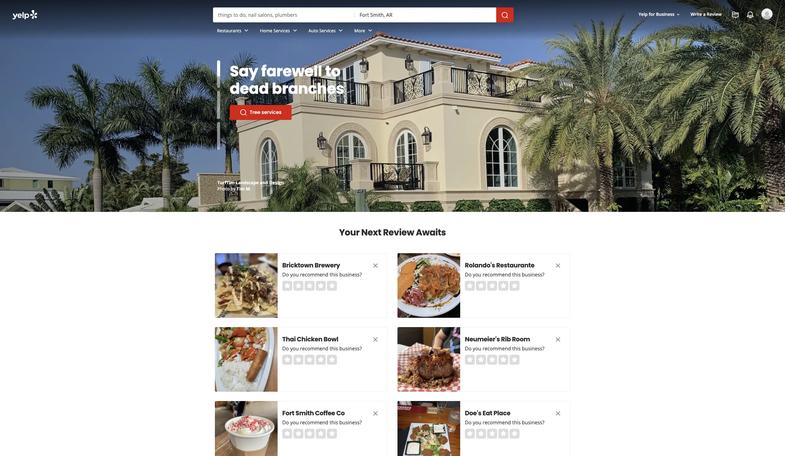 Task type: vqa. For each thing, say whether or not it's contained in the screenshot.
Fees
no



Task type: locate. For each thing, give the bounding box(es) containing it.
(no rating) image for restaurante
[[465, 281, 520, 291]]

review
[[707, 11, 722, 17], [383, 227, 414, 239]]

none field near
[[360, 11, 492, 18]]

(no rating) image down neumeier's rib room
[[465, 355, 520, 365]]

thai chicken bowl link
[[282, 335, 360, 344]]

16 chevron down v2 image
[[676, 12, 681, 17]]

services inside the home services link
[[274, 28, 290, 33]]

rating element for rib
[[465, 355, 520, 365]]

24 chevron down v2 image right more
[[367, 27, 374, 34]]

awaits
[[416, 227, 446, 239]]

services for home services
[[274, 28, 290, 33]]

explore banner section banner
[[0, 0, 786, 212]]

brewery
[[315, 261, 340, 270]]

bricktown brewery
[[282, 261, 340, 270]]

(no rating) image down chicken
[[282, 355, 337, 365]]

rating element down 'fort smith coffee co'
[[282, 429, 337, 439]]

(no rating) image down bricktown brewery
[[282, 281, 337, 291]]

do you recommend this business? for smith
[[282, 419, 362, 426]]

(no rating) image down 'fort smith coffee co'
[[282, 429, 337, 439]]

business? down co
[[340, 419, 362, 426]]

this down bowl
[[330, 345, 338, 352]]

business? down doe's eat place link
[[522, 419, 545, 426]]

doe's eat place
[[465, 409, 511, 418]]

services inside "auto services" link
[[319, 28, 336, 33]]

restaurants
[[217, 28, 242, 33]]

do down bricktown
[[282, 271, 289, 278]]

rating element
[[282, 281, 337, 291], [465, 281, 520, 291], [282, 355, 337, 365], [465, 355, 520, 365], [282, 429, 337, 439], [465, 429, 520, 439]]

services
[[262, 109, 282, 116]]

business? for rolando's restaurante
[[522, 271, 545, 278]]

home
[[260, 28, 273, 33]]

you for bricktown
[[290, 271, 299, 278]]

0 horizontal spatial none field
[[218, 11, 350, 18]]

do down thai
[[282, 345, 289, 352]]

business? down thai chicken bowl link
[[340, 345, 362, 352]]

rating element for restaurante
[[465, 281, 520, 291]]

recommend down 'rolando's restaurante'
[[483, 271, 511, 278]]

24 chevron down v2 image for restaurants
[[243, 27, 250, 34]]

24 chevron down v2 image for auto services
[[337, 27, 345, 34]]

dismiss card image for doe's eat place
[[555, 410, 562, 417]]

none search field inside search box
[[213, 7, 515, 22]]

do you recommend this business? down fort smith coffee co link
[[282, 419, 362, 426]]

review right a
[[707, 11, 722, 17]]

do you recommend this business? for brewery
[[282, 271, 362, 278]]

recommend down neumeier's rib room
[[483, 345, 511, 352]]

say farewell to dead branches
[[230, 61, 344, 99]]

recommend for chicken
[[300, 345, 329, 352]]

3 24 chevron down v2 image from the left
[[337, 27, 345, 34]]

photo of doe's eat place image
[[398, 401, 461, 456]]

24 chevron down v2 image left the auto
[[291, 27, 299, 34]]

smith
[[296, 409, 314, 418]]

tree services
[[250, 109, 282, 116]]

dismiss card image for fort smith coffee co
[[372, 410, 379, 417]]

your next review awaits
[[339, 227, 446, 239]]

none field find
[[218, 11, 350, 18]]

24 chevron down v2 image for more
[[367, 27, 374, 34]]

this down room
[[513, 345, 521, 352]]

auto
[[309, 28, 318, 33]]

do you recommend this business? for restaurante
[[465, 271, 545, 278]]

you down fort in the bottom of the page
[[290, 419, 299, 426]]

recommend down 'fort smith coffee co'
[[300, 419, 329, 426]]

do you recommend this business? down doe's eat place link
[[465, 419, 545, 426]]

None search field
[[0, 0, 786, 46]]

farewell
[[261, 61, 322, 82]]

recommend for brewery
[[300, 271, 329, 278]]

do down fort in the bottom of the page
[[282, 419, 289, 426]]

this
[[330, 271, 338, 278], [513, 271, 521, 278], [330, 345, 338, 352], [513, 345, 521, 352], [330, 419, 338, 426], [513, 419, 521, 426]]

recommend
[[300, 271, 329, 278], [483, 271, 511, 278], [300, 345, 329, 352], [483, 345, 511, 352], [300, 419, 329, 426], [483, 419, 511, 426]]

fort
[[282, 409, 295, 418]]

rating element for smith
[[282, 429, 337, 439]]

recommend down thai chicken bowl
[[300, 345, 329, 352]]

1 24 chevron down v2 image from the left
[[243, 27, 250, 34]]

do
[[282, 271, 289, 278], [465, 271, 472, 278], [282, 345, 289, 352], [465, 345, 472, 352], [282, 419, 289, 426], [465, 419, 472, 426]]

1 horizontal spatial review
[[707, 11, 722, 17]]

write
[[691, 11, 703, 17]]

do you recommend this business? down thai chicken bowl link
[[282, 345, 362, 352]]

1 horizontal spatial services
[[319, 28, 336, 33]]

review right next
[[383, 227, 414, 239]]

rating element down 'rolando's restaurante'
[[465, 281, 520, 291]]

turftim
[[218, 180, 235, 186]]

24 chevron down v2 image inside "auto services" link
[[337, 27, 345, 34]]

rating element for eat
[[465, 429, 520, 439]]

dismiss card image
[[555, 262, 562, 269], [372, 410, 379, 417]]

services right home
[[274, 28, 290, 33]]

you down rolando's
[[473, 271, 482, 278]]

24 chevron down v2 image
[[243, 27, 250, 34], [291, 27, 299, 34], [337, 27, 345, 34], [367, 27, 374, 34]]

you
[[290, 271, 299, 278], [473, 271, 482, 278], [290, 345, 299, 352], [473, 345, 482, 352], [290, 419, 299, 426], [473, 419, 482, 426]]

business? down room
[[522, 345, 545, 352]]

do down rolando's
[[465, 271, 472, 278]]

review inside user actions element
[[707, 11, 722, 17]]

this down restaurante at the bottom right of page
[[513, 271, 521, 278]]

business?
[[340, 271, 362, 278], [522, 271, 545, 278], [340, 345, 362, 352], [522, 345, 545, 352], [340, 419, 362, 426], [522, 419, 545, 426]]

24 chevron down v2 image inside the home services link
[[291, 27, 299, 34]]

None radio
[[282, 281, 292, 291], [305, 281, 315, 291], [327, 281, 337, 291], [488, 281, 498, 291], [510, 281, 520, 291], [294, 355, 304, 365], [316, 355, 326, 365], [327, 355, 337, 365], [465, 355, 475, 365], [476, 355, 486, 365], [488, 355, 498, 365], [510, 355, 520, 365], [294, 429, 304, 439], [476, 429, 486, 439], [488, 429, 498, 439], [510, 429, 520, 439], [282, 281, 292, 291], [305, 281, 315, 291], [327, 281, 337, 291], [488, 281, 498, 291], [510, 281, 520, 291], [294, 355, 304, 365], [316, 355, 326, 365], [327, 355, 337, 365], [465, 355, 475, 365], [476, 355, 486, 365], [488, 355, 498, 365], [510, 355, 520, 365], [294, 429, 304, 439], [476, 429, 486, 439], [488, 429, 498, 439], [510, 429, 520, 439]]

rating element for brewery
[[282, 281, 337, 291]]

(no rating) image down 'rolando's restaurante'
[[465, 281, 520, 291]]

2 none field from the left
[[360, 11, 492, 18]]

do down "doe's"
[[465, 419, 472, 426]]

rating element down neumeier's rib room
[[465, 355, 520, 365]]

0 horizontal spatial services
[[274, 28, 290, 33]]

rating element down doe's eat place
[[465, 429, 520, 439]]

rating element down bricktown brewery
[[282, 281, 337, 291]]

None search field
[[213, 7, 515, 22]]

rolando's restaurante
[[465, 261, 535, 270]]

services right the auto
[[319, 28, 336, 33]]

24 chevron down v2 image inside more link
[[367, 27, 374, 34]]

co
[[337, 409, 345, 418]]

place
[[494, 409, 511, 418]]

do you recommend this business? down 'bricktown brewery' link
[[282, 271, 362, 278]]

this down doe's eat place link
[[513, 419, 521, 426]]

Find text field
[[218, 11, 350, 18]]

room
[[512, 335, 530, 344]]

Near text field
[[360, 11, 492, 18]]

yelp
[[639, 11, 648, 17]]

this for rolando's restaurante
[[513, 271, 521, 278]]

1 none field from the left
[[218, 11, 350, 18]]

do you recommend this business?
[[282, 271, 362, 278], [465, 271, 545, 278], [282, 345, 362, 352], [465, 345, 545, 352], [282, 419, 362, 426], [465, 419, 545, 426]]

home services
[[260, 28, 290, 33]]

this for fort smith coffee co
[[330, 419, 338, 426]]

next
[[362, 227, 382, 239]]

2 24 chevron down v2 image from the left
[[291, 27, 299, 34]]

recommend down bricktown brewery
[[300, 271, 329, 278]]

fort smith coffee co
[[282, 409, 345, 418]]

this for neumeier's rib room
[[513, 345, 521, 352]]

None radio
[[294, 281, 304, 291], [316, 281, 326, 291], [465, 281, 475, 291], [476, 281, 486, 291], [499, 281, 509, 291], [282, 355, 292, 365], [305, 355, 315, 365], [499, 355, 509, 365], [282, 429, 292, 439], [305, 429, 315, 439], [316, 429, 326, 439], [327, 429, 337, 439], [465, 429, 475, 439], [499, 429, 509, 439], [294, 281, 304, 291], [316, 281, 326, 291], [465, 281, 475, 291], [476, 281, 486, 291], [499, 281, 509, 291], [282, 355, 292, 365], [305, 355, 315, 365], [499, 355, 509, 365], [282, 429, 292, 439], [305, 429, 315, 439], [316, 429, 326, 439], [327, 429, 337, 439], [465, 429, 475, 439], [499, 429, 509, 439]]

(no rating) image for brewery
[[282, 281, 337, 291]]

None field
[[218, 11, 350, 18], [360, 11, 492, 18]]

recommend for smith
[[300, 419, 329, 426]]

restaurante
[[497, 261, 535, 270]]

services
[[274, 28, 290, 33], [319, 28, 336, 33]]

this down brewery
[[330, 271, 338, 278]]

you down neumeier's
[[473, 345, 482, 352]]

(no rating) image for eat
[[465, 429, 520, 439]]

4 24 chevron down v2 image from the left
[[367, 27, 374, 34]]

0 horizontal spatial dismiss card image
[[372, 410, 379, 417]]

(no rating) image down doe's eat place
[[465, 429, 520, 439]]

(no rating) image
[[282, 281, 337, 291], [465, 281, 520, 291], [282, 355, 337, 365], [465, 355, 520, 365], [282, 429, 337, 439], [465, 429, 520, 439]]

business? for bricktown brewery
[[340, 271, 362, 278]]

and
[[260, 180, 268, 186]]

landscape
[[236, 180, 259, 186]]

eat
[[483, 409, 493, 418]]

do you recommend this business? down neumeier's rib room link
[[465, 345, 545, 352]]

do you recommend this business? down "rolando's restaurante" link
[[465, 271, 545, 278]]

business? for doe's eat place
[[522, 419, 545, 426]]

tree
[[250, 109, 260, 116]]

24 chevron down v2 image right the auto services
[[337, 27, 345, 34]]

24 search v2 image
[[240, 109, 247, 116]]

you down thai
[[290, 345, 299, 352]]

your
[[339, 227, 360, 239]]

0 vertical spatial review
[[707, 11, 722, 17]]

1 horizontal spatial none field
[[360, 11, 492, 18]]

1 vertical spatial dismiss card image
[[372, 410, 379, 417]]

24 chevron down v2 image right restaurants
[[243, 27, 250, 34]]

you for doe's
[[473, 419, 482, 426]]

select slide image
[[217, 50, 220, 78]]

rating element down chicken
[[282, 355, 337, 365]]

you down bricktown
[[290, 271, 299, 278]]

1 services from the left
[[274, 28, 290, 33]]

tree services link
[[230, 105, 292, 120]]

tim
[[237, 186, 245, 192]]

rib
[[501, 335, 511, 344]]

restaurants link
[[212, 22, 255, 40]]

business? down restaurante at the bottom right of page
[[522, 271, 545, 278]]

1 horizontal spatial dismiss card image
[[555, 262, 562, 269]]

0 horizontal spatial review
[[383, 227, 414, 239]]

0 vertical spatial dismiss card image
[[555, 262, 562, 269]]

coffee
[[315, 409, 335, 418]]

business? down brewery
[[340, 271, 362, 278]]

1 vertical spatial review
[[383, 227, 414, 239]]

(no rating) image for rib
[[465, 355, 520, 365]]

2 services from the left
[[319, 28, 336, 33]]

do down neumeier's
[[465, 345, 472, 352]]

you down "doe's"
[[473, 419, 482, 426]]

thai chicken bowl
[[282, 335, 339, 344]]

recommend down place
[[483, 419, 511, 426]]

24 chevron down v2 image inside restaurants link
[[243, 27, 250, 34]]

this down co
[[330, 419, 338, 426]]

chicken
[[297, 335, 323, 344]]

bowl
[[324, 335, 339, 344]]

dismiss card image
[[372, 262, 379, 269], [372, 336, 379, 343], [555, 336, 562, 343], [555, 410, 562, 417]]



Task type: describe. For each thing, give the bounding box(es) containing it.
do you recommend this business? for rib
[[465, 345, 545, 352]]

recommend for restaurante
[[483, 271, 511, 278]]

recommend for rib
[[483, 345, 511, 352]]

design
[[269, 180, 284, 186]]

business
[[656, 11, 675, 17]]

review for a
[[707, 11, 722, 17]]

neumeier's rib room link
[[465, 335, 543, 344]]

bricktown
[[282, 261, 314, 270]]

neumeier's rib room
[[465, 335, 530, 344]]

do for bricktown brewery
[[282, 271, 289, 278]]

this for bricktown brewery
[[330, 271, 338, 278]]

business? for fort smith coffee co
[[340, 419, 362, 426]]

dismiss card image for rolando's restaurante
[[555, 262, 562, 269]]

thai
[[282, 335, 296, 344]]

(no rating) image for smith
[[282, 429, 337, 439]]

none search field containing yelp for business
[[0, 0, 786, 46]]

branches
[[272, 78, 344, 99]]

photo of bricktown brewery image
[[215, 253, 278, 318]]

to
[[325, 61, 341, 82]]

do for thai chicken bowl
[[282, 345, 289, 352]]

do for neumeier's rib room
[[465, 345, 472, 352]]

more
[[355, 28, 365, 33]]

photo
[[218, 186, 230, 192]]

dismiss card image for neumeier's rib room
[[555, 336, 562, 343]]

you for fort
[[290, 419, 299, 426]]

dismiss card image for thai chicken bowl
[[372, 336, 379, 343]]

say
[[230, 61, 258, 82]]

rolando's
[[465, 261, 495, 270]]

recommend for eat
[[483, 419, 511, 426]]

business categories element
[[212, 22, 773, 40]]

doe's
[[465, 409, 482, 418]]

neumeier's
[[465, 335, 500, 344]]

user actions element
[[634, 8, 782, 46]]

business? for thai chicken bowl
[[340, 345, 362, 352]]

yelp for business button
[[637, 9, 684, 20]]

you for neumeier's
[[473, 345, 482, 352]]

you for rolando's
[[473, 271, 482, 278]]

do you recommend this business? for eat
[[465, 419, 545, 426]]

this for thai chicken bowl
[[330, 345, 338, 352]]

photo of rolando's restaurante image
[[398, 253, 461, 318]]

christina o. image
[[762, 8, 773, 20]]

photo of fort smith coffee co image
[[215, 401, 278, 456]]

review for next
[[383, 227, 414, 239]]

photo of neumeier's rib room image
[[398, 327, 461, 392]]

business? for neumeier's rib room
[[522, 345, 545, 352]]

do for doe's eat place
[[465, 419, 472, 426]]

m.
[[246, 186, 251, 192]]

you for thai
[[290, 345, 299, 352]]

auto services
[[309, 28, 336, 33]]

tim m. link
[[237, 186, 251, 192]]

bricktown brewery link
[[282, 261, 360, 270]]

for
[[649, 11, 655, 17]]

by
[[231, 186, 236, 192]]

services for auto services
[[319, 28, 336, 33]]

this for doe's eat place
[[513, 419, 521, 426]]

write a review link
[[689, 9, 725, 20]]

doe's eat place link
[[465, 409, 543, 418]]

rating element for chicken
[[282, 355, 337, 365]]

do you recommend this business? for chicken
[[282, 345, 362, 352]]

rolando's restaurante link
[[465, 261, 543, 270]]

fort smith coffee co link
[[282, 409, 360, 418]]

do for rolando's restaurante
[[465, 271, 472, 278]]

photo of thai chicken bowl image
[[215, 327, 278, 392]]

a
[[704, 11, 706, 17]]

24 chevron down v2 image for home services
[[291, 27, 299, 34]]

write a review
[[691, 11, 722, 17]]

do for fort smith coffee co
[[282, 419, 289, 426]]

dismiss card image for bricktown brewery
[[372, 262, 379, 269]]

turftim landscape and design photo by tim m.
[[218, 180, 284, 192]]

auto services link
[[304, 22, 350, 40]]

yelp for business
[[639, 11, 675, 17]]

projects image
[[732, 11, 740, 19]]

(no rating) image for chicken
[[282, 355, 337, 365]]

home services link
[[255, 22, 304, 40]]

dead
[[230, 78, 269, 99]]

notifications image
[[747, 11, 755, 19]]

search image
[[502, 11, 509, 19]]

turftim landscape and design link
[[218, 180, 284, 186]]

more link
[[350, 22, 379, 40]]



